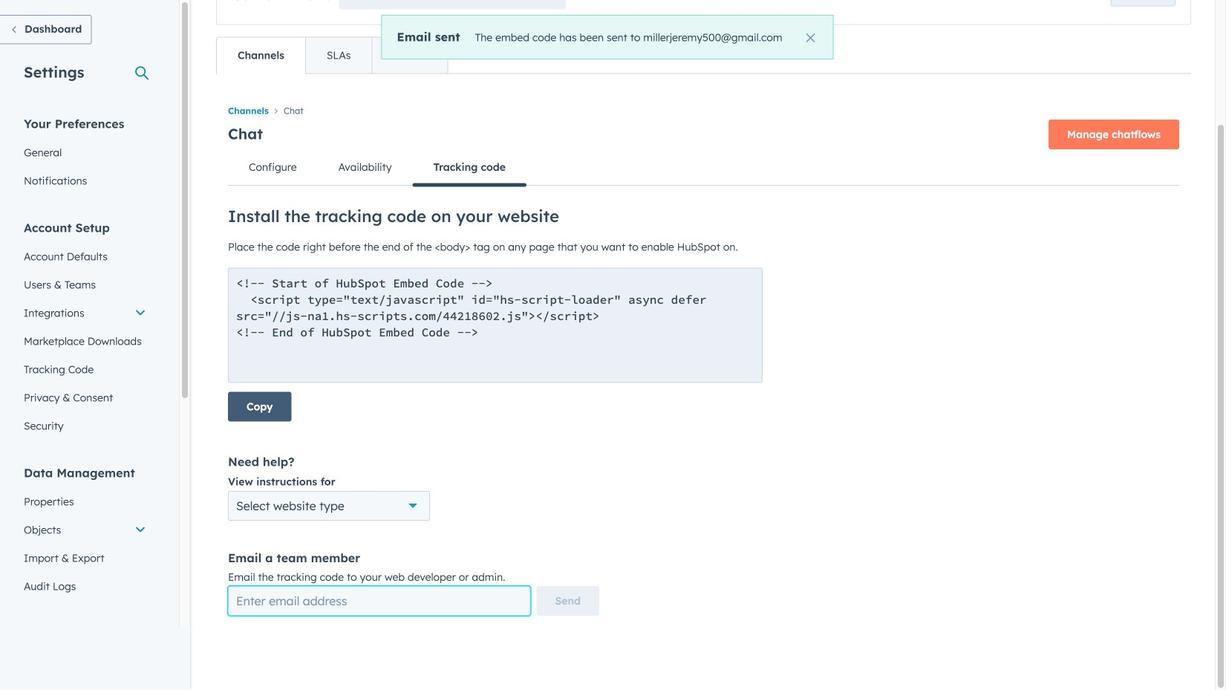 Task type: locate. For each thing, give the bounding box(es) containing it.
1 vertical spatial navigation
[[228, 149, 1180, 187]]

account setup element
[[15, 220, 155, 440]]

navigation
[[228, 101, 1180, 120], [228, 149, 1180, 187]]

0 vertical spatial navigation
[[228, 101, 1180, 120]]

close image
[[807, 33, 816, 42]]

alert
[[382, 15, 834, 59]]

tab list
[[216, 37, 449, 74]]

1 navigation from the top
[[228, 101, 1180, 120]]

banner
[[228, 115, 1180, 149]]

tab panel
[[216, 73, 1192, 628]]



Task type: vqa. For each thing, say whether or not it's contained in the screenshot.
Data Management element
yes



Task type: describe. For each thing, give the bounding box(es) containing it.
your preferences element
[[15, 116, 155, 195]]

2 navigation from the top
[[228, 149, 1180, 187]]

data management element
[[15, 465, 155, 601]]

Enter email address text field
[[228, 586, 531, 616]]



